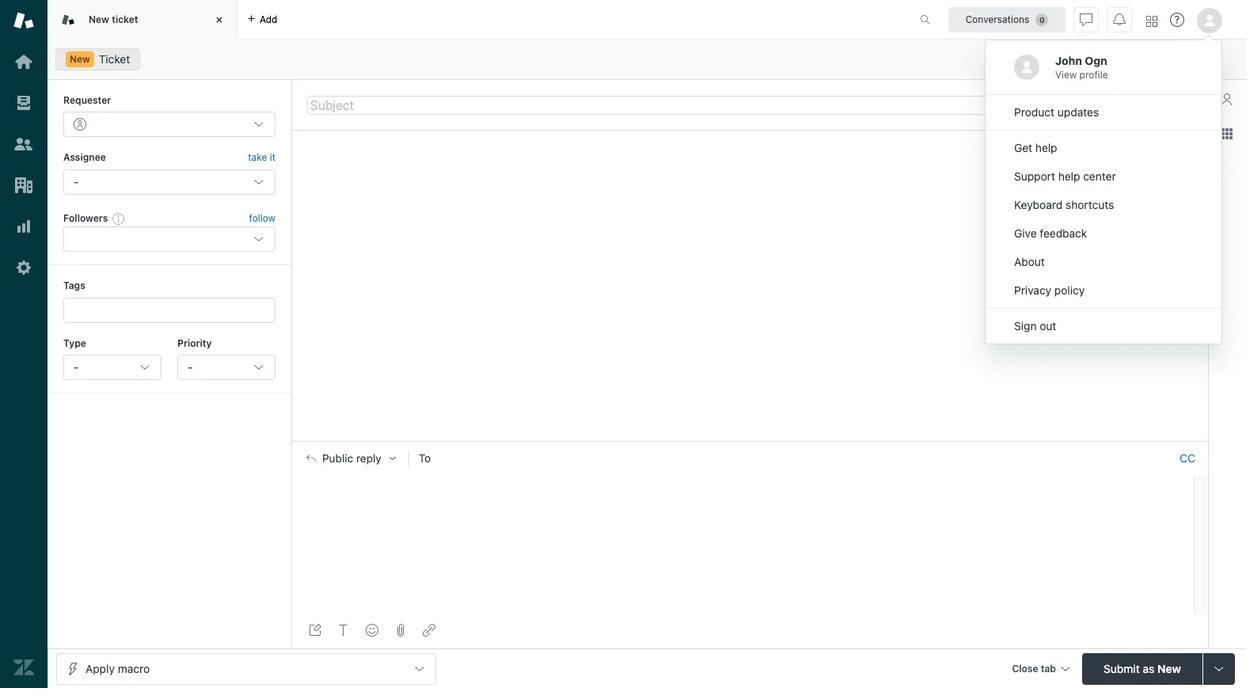 Task type: vqa. For each thing, say whether or not it's contained in the screenshot.
Away
no



Task type: locate. For each thing, give the bounding box(es) containing it.
1 vertical spatial help
[[1059, 169, 1080, 183]]

1 horizontal spatial avatar image
[[1197, 8, 1223, 33]]

add attachment image
[[394, 624, 407, 637]]

support
[[1014, 169, 1056, 183]]

- button
[[63, 355, 162, 380], [177, 355, 276, 380]]

keyboard shortcuts
[[1014, 198, 1114, 211]]

followers
[[63, 212, 108, 224]]

macro
[[118, 662, 150, 675]]

get
[[1014, 141, 1033, 154]]

out
[[1040, 319, 1057, 333]]

notifications image
[[1113, 13, 1126, 26]]

reply
[[356, 452, 382, 465]]

- button down "priority" at left
[[177, 355, 276, 380]]

john ogn view profile
[[1056, 54, 1108, 81]]

take
[[248, 152, 267, 163]]

submit as new
[[1104, 662, 1181, 675]]

give
[[1014, 226, 1037, 240]]

sign out
[[1014, 319, 1057, 333]]

- down "priority" at left
[[188, 360, 193, 374]]

add link (cmd k) image
[[423, 624, 436, 637]]

1 vertical spatial avatar image
[[1014, 55, 1040, 80]]

0 vertical spatial help
[[1036, 141, 1058, 154]]

- for type
[[74, 360, 79, 374]]

- for priority
[[188, 360, 193, 374]]

ogn
[[1085, 54, 1108, 67]]

help right get
[[1036, 141, 1058, 154]]

get help image
[[1170, 13, 1185, 27]]

- down type
[[74, 360, 79, 374]]

2 - button from the left
[[177, 355, 276, 380]]

1 horizontal spatial - button
[[177, 355, 276, 380]]

product
[[1014, 105, 1055, 119]]

help
[[1036, 141, 1058, 154], [1059, 169, 1080, 183]]

menu
[[985, 40, 1223, 344]]

help for support
[[1059, 169, 1080, 183]]

john
[[1056, 54, 1082, 67]]

1 - button from the left
[[63, 355, 162, 380]]

public reply
[[322, 452, 382, 465]]

new ticket tab
[[48, 0, 238, 40]]

get help menu item
[[986, 134, 1222, 162]]

avatar image right the 'get help' image
[[1197, 8, 1223, 33]]

avatar image left view
[[1014, 55, 1040, 80]]

main element
[[0, 0, 48, 688]]

zendesk support image
[[13, 10, 34, 31]]

info on adding followers image
[[113, 212, 125, 225]]

close tab
[[1012, 662, 1056, 674]]

0 vertical spatial avatar image
[[1197, 8, 1223, 33]]

0 horizontal spatial - button
[[63, 355, 162, 380]]

zendesk products image
[[1147, 15, 1158, 27]]

new inside new ticket tab
[[89, 13, 109, 25]]

privacy
[[1014, 283, 1052, 297]]

product updates menu item
[[986, 98, 1222, 127]]

new left ticket at the top of the page
[[70, 53, 90, 65]]

avatar image
[[1197, 8, 1223, 33], [1014, 55, 1040, 80]]

help up keyboard shortcuts on the top of the page
[[1059, 169, 1080, 183]]

support help center
[[1014, 169, 1116, 183]]

new right as
[[1158, 662, 1181, 675]]

0 vertical spatial new
[[89, 13, 109, 25]]

customers image
[[13, 134, 34, 154]]

0 horizontal spatial help
[[1036, 141, 1058, 154]]

submit
[[1104, 662, 1140, 675]]

help inside menu item
[[1059, 169, 1080, 183]]

- button for priority
[[177, 355, 276, 380]]

priority
[[177, 337, 212, 349]]

tags
[[63, 280, 85, 292]]

- button for type
[[63, 355, 162, 380]]

- button down type
[[63, 355, 162, 380]]

new
[[89, 13, 109, 25], [70, 53, 90, 65], [1158, 662, 1181, 675]]

keyboard
[[1014, 198, 1063, 211]]

as
[[1143, 662, 1155, 675]]

policy
[[1055, 283, 1085, 297]]

requester
[[63, 94, 111, 106]]

zendesk image
[[13, 657, 34, 678]]

new left 'ticket'
[[89, 13, 109, 25]]

close
[[1012, 662, 1039, 674]]

1 horizontal spatial help
[[1059, 169, 1080, 183]]

insert emojis image
[[366, 624, 379, 637]]

views image
[[13, 93, 34, 113]]

sign out menu item
[[986, 312, 1222, 341]]

tags element
[[63, 297, 276, 323]]

take it
[[248, 152, 276, 163]]

- down assignee
[[74, 175, 79, 188]]

1 vertical spatial new
[[70, 53, 90, 65]]

requester element
[[63, 112, 276, 137]]

0 horizontal spatial avatar image
[[1014, 55, 1040, 80]]

assignee element
[[63, 169, 276, 195]]

support help center menu item
[[986, 162, 1222, 191]]

-
[[74, 175, 79, 188], [74, 360, 79, 374], [188, 360, 193, 374]]

new inside secondary element
[[70, 53, 90, 65]]

help inside menu item
[[1036, 141, 1058, 154]]



Task type: describe. For each thing, give the bounding box(es) containing it.
followers element
[[63, 227, 276, 252]]

tab
[[1041, 662, 1056, 674]]

tabs tab list
[[48, 0, 904, 40]]

close tab button
[[1005, 653, 1076, 687]]

assignee
[[63, 152, 106, 163]]

reporting image
[[13, 216, 34, 237]]

minimize composer image
[[744, 435, 756, 448]]

conversations
[[966, 13, 1030, 25]]

about menu item
[[986, 248, 1222, 276]]

it
[[270, 152, 276, 163]]

new for new ticket
[[89, 13, 109, 25]]

sign
[[1014, 319, 1037, 333]]

public reply button
[[292, 442, 408, 475]]

Subject field
[[307, 95, 1193, 114]]

get help
[[1014, 141, 1058, 154]]

apps image
[[1221, 127, 1234, 140]]

draft mode image
[[309, 624, 322, 637]]

- inside assignee element
[[74, 175, 79, 188]]

public
[[322, 452, 353, 465]]

add
[[260, 13, 278, 25]]

button displays agent's chat status as invisible. image
[[1080, 13, 1093, 26]]

updates
[[1058, 105, 1099, 119]]

privacy policy menu item
[[986, 276, 1222, 305]]

type
[[63, 337, 86, 349]]

shortcuts
[[1066, 198, 1114, 211]]

menu containing john ogn
[[985, 40, 1223, 344]]

format text image
[[337, 624, 350, 637]]

cc button
[[1180, 452, 1196, 466]]

give feedback menu item
[[986, 219, 1222, 248]]

about
[[1014, 255, 1045, 268]]

new ticket
[[89, 13, 138, 25]]

apply
[[86, 662, 115, 675]]

organizations image
[[13, 175, 34, 196]]

close image
[[211, 12, 227, 28]]

customer context image
[[1221, 93, 1234, 105]]

profile
[[1080, 69, 1108, 81]]

cc
[[1180, 452, 1196, 465]]

apply macro
[[86, 662, 150, 675]]

ticket
[[99, 52, 130, 66]]

to
[[419, 452, 431, 465]]

give feedback
[[1014, 226, 1088, 240]]

admin image
[[13, 257, 34, 278]]

feedback
[[1040, 226, 1088, 240]]

conversations button
[[949, 7, 1066, 32]]

displays possible ticket submission types image
[[1213, 662, 1226, 675]]

product updates
[[1014, 105, 1099, 119]]

follow button
[[249, 211, 276, 226]]

center
[[1083, 169, 1116, 183]]

view
[[1056, 69, 1077, 81]]

new for new
[[70, 53, 90, 65]]

2 vertical spatial new
[[1158, 662, 1181, 675]]

add button
[[238, 0, 287, 39]]

help for get
[[1036, 141, 1058, 154]]

privacy policy
[[1014, 283, 1085, 297]]

keyboard shortcuts menu item
[[986, 191, 1222, 219]]

get started image
[[13, 51, 34, 72]]

take it button
[[248, 150, 276, 166]]

ticket
[[112, 13, 138, 25]]

secondary element
[[48, 44, 1246, 75]]

follow
[[249, 212, 276, 224]]



